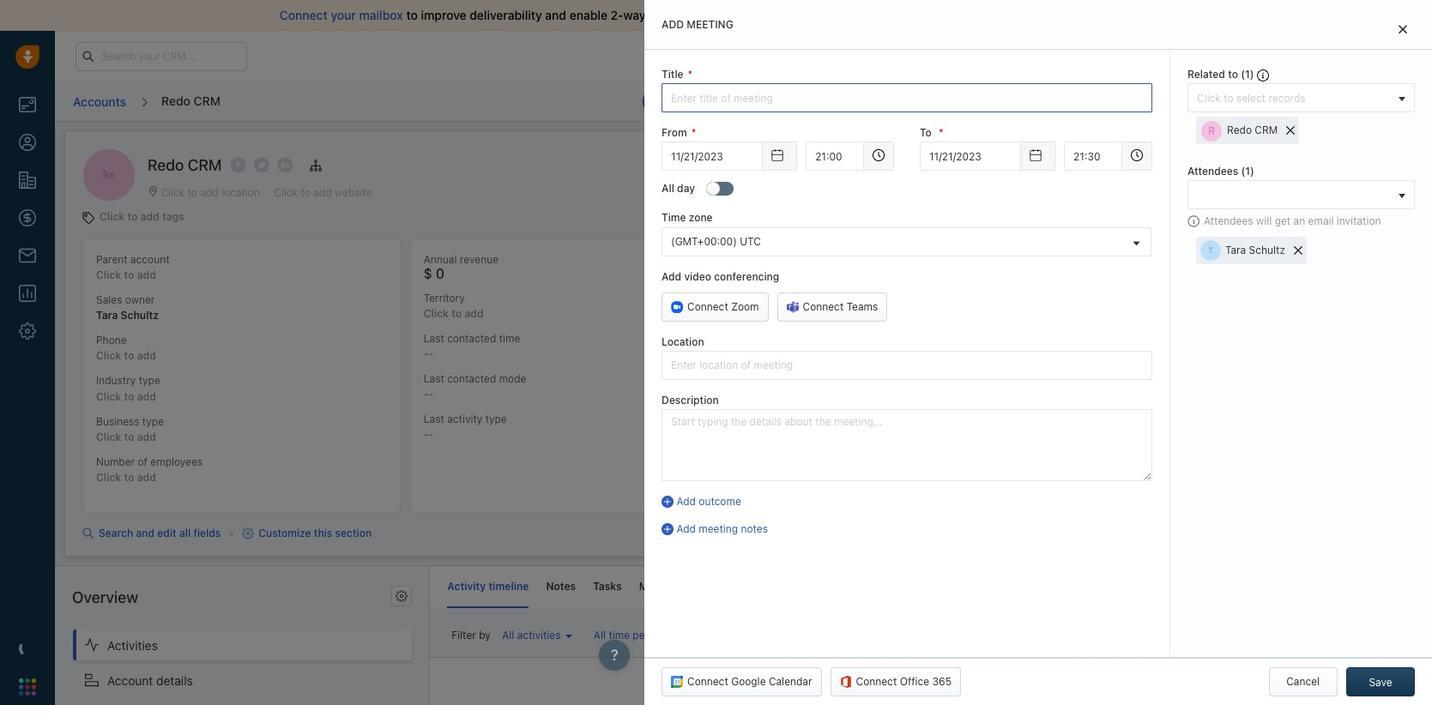 Task type: describe. For each thing, give the bounding box(es) containing it.
to inside territory click to add
[[452, 307, 462, 320]]

0
[[436, 266, 445, 282]]

all time periods button
[[590, 625, 685, 647]]

call log
[[934, 95, 970, 108]]

timeline
[[489, 581, 529, 593]]

attendees will get an email invitation
[[1205, 215, 1382, 228]]

updates available. click to refresh.
[[668, 95, 837, 108]]

parent account click to add
[[96, 253, 170, 282]]

last activity type --
[[424, 413, 507, 442]]

attendees for attendees ( 1 )
[[1188, 165, 1239, 178]]

add inside number of employees click to add
[[137, 471, 156, 484]]

connect for connect zoom
[[688, 300, 729, 313]]

tara schultz
[[1226, 244, 1286, 257]]

plans
[[1149, 49, 1175, 62]]

add left tags on the top left of the page
[[141, 210, 160, 223]]

(gmt+00:00)
[[671, 235, 737, 248]]

overview
[[72, 589, 138, 607]]

deals
[[777, 254, 804, 267]]

type for industry type click to add
[[139, 375, 160, 388]]

type inside last activity type --
[[486, 413, 507, 426]]

of inside number of employees click to add
[[138, 456, 148, 469]]

all for all day
[[662, 182, 675, 195]]

365
[[933, 676, 952, 689]]

connect left your
[[280, 8, 328, 22]]

sync
[[649, 8, 676, 22]]

to inside 'link'
[[786, 95, 796, 108]]

log
[[955, 95, 970, 108]]

refresh.
[[799, 95, 837, 108]]

2 vertical spatial crm
[[188, 156, 222, 174]]

to inside "industry type click to add"
[[124, 390, 134, 403]]

connect for connect teams
[[803, 300, 844, 313]]

redo crm inside tab panel
[[1228, 124, 1279, 137]]

related
[[1188, 68, 1226, 81]]

fields
[[193, 527, 221, 540]]

description
[[662, 394, 719, 407]]

Location text field
[[662, 351, 1153, 380]]

an
[[1294, 215, 1306, 228]]

accounts
[[73, 94, 126, 109]]

last for last contacted mode
[[424, 373, 445, 386]]

territory click to add
[[424, 292, 484, 320]]

connect google calendar
[[688, 676, 813, 689]]

meeting for add meeting notes
[[699, 523, 738, 536]]

Click to select records search field
[[1193, 89, 1393, 107]]

add for add meeting
[[662, 18, 684, 31]]

all day
[[662, 182, 695, 195]]

to
[[920, 126, 932, 139]]

cancel
[[1287, 676, 1320, 689]]

click inside business type click to add
[[96, 431, 121, 444]]

-- text field for from
[[662, 142, 763, 171]]

meeting for add meeting
[[687, 18, 734, 31]]

deals by deal stage
[[777, 254, 871, 267]]

click inside number of employees click to add
[[96, 471, 121, 484]]

to right mailbox
[[407, 8, 418, 22]]

sales
[[813, 480, 839, 493]]

annual revenue $ 0
[[424, 253, 499, 282]]

number
[[96, 456, 135, 469]]

add meeting notes
[[677, 523, 768, 536]]

connect for connect office 365
[[856, 676, 897, 689]]

last contacted mode --
[[424, 373, 527, 401]]

show
[[845, 272, 875, 287]]

last for last contacted time
[[424, 332, 445, 345]]

add inside phone click to add
[[137, 350, 156, 363]]

trial
[[987, 50, 1004, 61]]

2 vertical spatial redo crm
[[148, 156, 222, 174]]

task button
[[988, 87, 1046, 116]]

invitation
[[1338, 215, 1382, 228]]

teams
[[847, 300, 879, 313]]

0 vertical spatial )
[[1251, 68, 1255, 81]]

save button
[[1347, 668, 1416, 697]]

time inside last contacted time --
[[499, 332, 521, 345]]

no for no deals to show add deal
[[777, 272, 793, 287]]

filter by
[[452, 630, 491, 642]]

utc
[[740, 235, 761, 248]]

updates available. click to refresh. link
[[643, 85, 845, 117]]

click inside 'link'
[[760, 95, 783, 108]]

time inside button
[[609, 630, 630, 642]]

add deal link
[[777, 290, 821, 308]]

contacted for time
[[447, 332, 496, 345]]

number of employees click to add
[[96, 456, 203, 484]]

filter
[[452, 630, 476, 642]]

owner
[[125, 294, 155, 307]]

edit
[[157, 527, 177, 540]]

add for add deal
[[1296, 95, 1315, 108]]

calendar
[[769, 676, 813, 689]]

add for add video conferencing
[[662, 270, 682, 283]]

activities for all activities
[[517, 630, 561, 642]]

click inside "industry type click to add"
[[96, 390, 121, 403]]

no meetings found
[[777, 368, 885, 383]]

save
[[1370, 677, 1393, 689]]

task
[[1014, 95, 1036, 108]]

notes
[[741, 523, 768, 536]]

connect your mailbox to improve deliverability and enable 2-way sync of email conversations.
[[280, 8, 810, 22]]

attendees for attendees will get an email invitation
[[1205, 215, 1254, 228]]

sequence
[[841, 480, 890, 493]]

your
[[963, 50, 984, 61]]

details
[[156, 674, 193, 688]]

connect for connect google calendar
[[688, 676, 729, 689]]

meeting button
[[1054, 87, 1129, 116]]

schultz inside dialog
[[1250, 244, 1286, 257]]

click to add tags
[[100, 210, 185, 223]]

territory
[[424, 292, 465, 305]]

attendees ( 1 )
[[1188, 165, 1255, 178]]

will
[[1257, 215, 1273, 228]]

all activities
[[502, 630, 561, 642]]

click up parent
[[100, 210, 125, 223]]

1 vertical spatial deal
[[821, 254, 842, 267]]

1 vertical spatial crm
[[1256, 124, 1279, 137]]

industry type click to add
[[96, 375, 160, 403]]

to inside phone click to add
[[124, 350, 134, 363]]

meetings
[[797, 368, 849, 383]]

search
[[99, 527, 133, 540]]

to inside parent account click to add
[[124, 269, 134, 282]]

to left sales
[[800, 480, 810, 493]]

parent
[[96, 253, 128, 266]]

your
[[331, 8, 356, 22]]

your trial ends in 21 days
[[963, 50, 1076, 61]]

add outcome
[[677, 495, 742, 508]]

0 vertical spatial 1
[[1246, 68, 1251, 81]]

to inside number of employees click to add
[[124, 471, 134, 484]]

video
[[685, 270, 712, 283]]

account details
[[107, 674, 193, 688]]

updates
[[668, 95, 708, 108]]

search and edit all fields
[[99, 527, 221, 540]]

schultz inside sales owner tara schultz
[[121, 309, 159, 322]]

(gmt+00:00) utc link
[[663, 228, 1152, 255]]

employees
[[151, 456, 203, 469]]

by for filter
[[479, 630, 491, 642]]

zone
[[689, 212, 713, 224]]

add inside parent account click to add
[[137, 269, 156, 282]]

activity
[[448, 581, 486, 593]]



Task type: locate. For each thing, give the bounding box(es) containing it.
1 horizontal spatial time
[[609, 630, 630, 642]]

upcoming meeting
[[777, 350, 868, 363]]

by for deals
[[807, 254, 818, 267]]

mng settings image
[[396, 590, 408, 602]]

0 horizontal spatial activities
[[517, 630, 561, 642]]

connect down deals
[[803, 300, 844, 313]]

this
[[314, 527, 333, 540]]

2 vertical spatial last
[[424, 413, 445, 426]]

sales owner tara schultz
[[96, 294, 159, 322]]

0 horizontal spatial tara
[[96, 309, 118, 322]]

0 vertical spatial schultz
[[1250, 244, 1286, 257]]

meeting up no meetings found on the right bottom of the page
[[829, 350, 868, 363]]

1 vertical spatial tara
[[96, 309, 118, 322]]

2 vertical spatial meeting
[[699, 523, 738, 536]]

connect down video
[[688, 300, 729, 313]]

email inside tab panel
[[1309, 215, 1335, 228]]

$
[[424, 266, 433, 282]]

freshworks switcher image
[[19, 679, 36, 696]]

section
[[335, 527, 372, 540]]

add down business
[[137, 431, 156, 444]]

1 right related
[[1246, 68, 1251, 81]]

type
[[139, 375, 160, 388], [486, 413, 507, 426], [142, 415, 164, 428]]

meeting
[[1080, 95, 1119, 108]]

account
[[107, 674, 153, 688]]

add up last contacted time -- at left
[[465, 307, 484, 320]]

activities for sales activities
[[1192, 95, 1236, 108]]

1 horizontal spatial sales
[[1163, 95, 1189, 108]]

of
[[679, 8, 691, 22], [138, 456, 148, 469]]

Start typing the details about the meeting... text field
[[662, 410, 1153, 482]]

add to sales sequence
[[777, 480, 890, 493]]

to down the industry
[[124, 390, 134, 403]]

add inside button
[[1296, 95, 1315, 108]]

type for business type click to add
[[142, 415, 164, 428]]

0 vertical spatial meeting
[[687, 18, 734, 31]]

connect google calendar button
[[662, 668, 822, 697]]

click down territory
[[424, 307, 449, 320]]

and left edit
[[136, 527, 155, 540]]

1 vertical spatial schultz
[[121, 309, 159, 322]]

0 vertical spatial and
[[546, 8, 567, 22]]

activities down notes
[[517, 630, 561, 642]]

1 vertical spatial )
[[1251, 165, 1255, 178]]

attendees left will
[[1205, 215, 1254, 228]]

tab panel
[[645, 0, 1433, 706]]

add deal
[[1296, 95, 1338, 108]]

-- text field for to
[[920, 142, 1022, 171]]

days
[[1055, 50, 1076, 61]]

add up "industry type click to add"
[[137, 350, 156, 363]]

to left tags on the top left of the page
[[127, 210, 138, 223]]

from
[[662, 126, 687, 139]]

meeting right sync
[[687, 18, 734, 31]]

1 horizontal spatial email
[[1309, 215, 1335, 228]]

all
[[179, 527, 191, 540]]

1 vertical spatial no
[[777, 368, 793, 383]]

2 no from the top
[[777, 368, 793, 383]]

add for add meeting notes
[[677, 523, 696, 536]]

click inside parent account click to add
[[96, 269, 121, 282]]

schultz down will
[[1250, 244, 1286, 257]]

1 vertical spatial activities
[[517, 630, 561, 642]]

connect teams button
[[777, 293, 888, 322]]

0 vertical spatial activities
[[1192, 95, 1236, 108]]

0 vertical spatial no
[[777, 272, 793, 287]]

industry
[[96, 375, 136, 388]]

no inside 'no deals to show add deal'
[[777, 272, 793, 287]]

facebook circled image
[[230, 156, 246, 174]]

and left the enable
[[546, 8, 567, 22]]

last down territory click to add
[[424, 332, 445, 345]]

0 vertical spatial last
[[424, 332, 445, 345]]

to inside 'no deals to show add deal'
[[830, 272, 842, 287]]

tara up phone
[[96, 309, 118, 322]]

2 vertical spatial redo
[[148, 156, 184, 174]]

0 vertical spatial (
[[1242, 68, 1246, 81]]

click inside phone click to add
[[96, 350, 121, 363]]

1 vertical spatial redo
[[1228, 124, 1253, 137]]

add inside business type click to add
[[137, 431, 156, 444]]

by up deals
[[807, 254, 818, 267]]

1 last from the top
[[424, 332, 445, 345]]

-- text field down the to
[[920, 142, 1022, 171]]

all left day
[[662, 182, 675, 195]]

connect left the google on the bottom of the page
[[688, 676, 729, 689]]

add
[[662, 18, 684, 31], [1296, 95, 1315, 108], [662, 270, 682, 283], [777, 291, 797, 304], [777, 480, 797, 493], [677, 495, 696, 508], [677, 523, 696, 536]]

last inside last activity type --
[[424, 413, 445, 426]]

type right the industry
[[139, 375, 160, 388]]

to down deals by deal stage
[[830, 272, 842, 287]]

zoom
[[732, 300, 759, 313]]

time up mode
[[499, 332, 521, 345]]

0 vertical spatial contacted
[[447, 332, 496, 345]]

get
[[1276, 215, 1291, 228]]

0 horizontal spatial and
[[136, 527, 155, 540]]

time left periods
[[609, 630, 630, 642]]

to down business
[[124, 431, 134, 444]]

2 vertical spatial deal
[[800, 291, 821, 304]]

sales
[[1163, 95, 1189, 108], [96, 294, 122, 307]]

contacted for mode
[[447, 373, 496, 386]]

linkedin circled image
[[278, 156, 293, 174]]

1 horizontal spatial of
[[679, 8, 691, 22]]

all for all activities
[[502, 630, 515, 642]]

deal
[[1318, 95, 1338, 108], [821, 254, 842, 267], [800, 291, 821, 304]]

periods
[[633, 630, 670, 642]]

(gmt+00:00) utc
[[671, 235, 761, 248]]

all right filter by
[[502, 630, 515, 642]]

customize this section link
[[242, 526, 372, 542]]

-- text field
[[662, 142, 763, 171], [920, 142, 1022, 171]]

last left activity
[[424, 413, 445, 426]]

0 horizontal spatial all
[[502, 630, 515, 642]]

all inside all time periods button
[[594, 630, 606, 642]]

(
[[1242, 68, 1246, 81], [1242, 165, 1246, 178]]

0 horizontal spatial schultz
[[121, 309, 159, 322]]

type inside business type click to add
[[142, 415, 164, 428]]

add inside 'no deals to show add deal'
[[777, 291, 797, 304]]

0 horizontal spatial by
[[479, 630, 491, 642]]

connect teams
[[803, 300, 879, 313]]

0 vertical spatial email
[[694, 8, 724, 22]]

1 vertical spatial 1
[[1246, 165, 1251, 178]]

1 no from the top
[[777, 272, 793, 287]]

explore plans link
[[1099, 46, 1185, 66]]

add up business type click to add
[[137, 390, 156, 403]]

( right related
[[1242, 68, 1246, 81]]

by right filter
[[479, 630, 491, 642]]

dialog containing add meeting
[[645, 0, 1433, 706]]

improve
[[421, 8, 467, 22]]

add down account at the left top of page
[[137, 269, 156, 282]]

-
[[424, 348, 429, 361], [429, 348, 434, 361], [424, 388, 429, 401], [429, 388, 434, 401], [424, 429, 429, 442], [429, 429, 434, 442]]

2 last from the top
[[424, 373, 445, 386]]

no down upcoming
[[777, 368, 793, 383]]

redo crm up tags on the top left of the page
[[148, 156, 222, 174]]

0 vertical spatial sales
[[1163, 95, 1189, 108]]

tags
[[162, 210, 185, 223]]

tara inside tab panel
[[1226, 244, 1247, 257]]

no for no meetings found
[[777, 368, 793, 383]]

last
[[424, 332, 445, 345], [424, 373, 445, 386], [424, 413, 445, 426]]

click right available. on the top of page
[[760, 95, 783, 108]]

Search your CRM... text field
[[76, 42, 247, 71]]

1 vertical spatial attendees
[[1205, 215, 1254, 228]]

1 vertical spatial contacted
[[447, 373, 496, 386]]

)
[[1251, 68, 1255, 81], [1251, 165, 1255, 178]]

-- text field up day
[[662, 142, 763, 171]]

3 last from the top
[[424, 413, 445, 426]]

0 horizontal spatial -- text field
[[662, 142, 763, 171]]

add meeting notes link
[[662, 522, 1153, 537]]

add down 'employees'
[[137, 471, 156, 484]]

twitter circled image
[[254, 156, 269, 174]]

close image
[[1399, 24, 1408, 34]]

( up attendees will get an email invitation
[[1242, 165, 1246, 178]]

contacted
[[447, 332, 496, 345], [447, 373, 496, 386]]

Title text field
[[662, 83, 1153, 113]]

cancel button
[[1269, 668, 1338, 697]]

click down parent
[[96, 269, 121, 282]]

crm left facebook circled image
[[188, 156, 222, 174]]

redo up tags on the top left of the page
[[148, 156, 184, 174]]

click down the industry
[[96, 390, 121, 403]]

deal inside button
[[1318, 95, 1338, 108]]

no deals to show add deal
[[777, 272, 875, 304]]

0 vertical spatial redo
[[161, 93, 191, 108]]

meeting for upcoming meeting
[[829, 350, 868, 363]]

crm
[[194, 93, 221, 108], [1256, 124, 1279, 137], [188, 156, 222, 174]]

to down territory
[[452, 307, 462, 320]]

0 vertical spatial deal
[[1318, 95, 1338, 108]]

add inside "industry type click to add"
[[137, 390, 156, 403]]

0 vertical spatial redo crm
[[161, 93, 221, 108]]

2 ( from the top
[[1242, 165, 1246, 178]]

tara down attendees will get an email invitation
[[1226, 244, 1247, 257]]

1 horizontal spatial activities
[[1192, 95, 1236, 108]]

0 vertical spatial by
[[807, 254, 818, 267]]

1 horizontal spatial schultz
[[1250, 244, 1286, 257]]

all inside all activities link
[[502, 630, 515, 642]]

r
[[1209, 124, 1216, 137]]

redo crm right r
[[1228, 124, 1279, 137]]

add
[[141, 210, 160, 223], [137, 269, 156, 282], [465, 307, 484, 320], [137, 350, 156, 363], [137, 390, 156, 403], [137, 431, 156, 444], [137, 471, 156, 484]]

upcoming
[[777, 350, 826, 363]]

conferencing
[[715, 270, 780, 283]]

to down phone
[[124, 350, 134, 363]]

add inside territory click to add
[[465, 307, 484, 320]]

add for add to sales sequence
[[777, 480, 797, 493]]

to right related
[[1229, 68, 1239, 81]]

sales down related
[[1163, 95, 1189, 108]]

all inside dialog
[[662, 182, 675, 195]]

account
[[130, 253, 170, 266]]

1 horizontal spatial tara
[[1226, 244, 1247, 257]]

email right sync
[[694, 8, 724, 22]]

0 vertical spatial crm
[[194, 93, 221, 108]]

deal inside 'no deals to show add deal'
[[800, 291, 821, 304]]

1 horizontal spatial all
[[594, 630, 606, 642]]

all activities link
[[498, 625, 577, 647]]

click down number
[[96, 471, 121, 484]]

0 vertical spatial of
[[679, 8, 691, 22]]

redo inside tab panel
[[1228, 124, 1253, 137]]

1 vertical spatial of
[[138, 456, 148, 469]]

contacted down last contacted time -- at left
[[447, 373, 496, 386]]

sales left owner
[[96, 294, 122, 307]]

1 vertical spatial email
[[1309, 215, 1335, 228]]

type right business
[[142, 415, 164, 428]]

available.
[[711, 95, 757, 108]]

add outcome link
[[662, 495, 1153, 509]]

sales for sales activities
[[1163, 95, 1189, 108]]

1 vertical spatial redo crm
[[1228, 124, 1279, 137]]

meetings
[[639, 581, 686, 593]]

1 horizontal spatial and
[[546, 8, 567, 22]]

2 -- text field from the left
[[920, 142, 1022, 171]]

time
[[662, 212, 686, 224]]

business
[[96, 415, 139, 428]]

activities down related
[[1192, 95, 1236, 108]]

redo right r
[[1228, 124, 1253, 137]]

email image
[[1263, 49, 1275, 63]]

contacted inside the last contacted mode --
[[447, 373, 496, 386]]

attendees down r
[[1188, 165, 1239, 178]]

1 up attendees will get an email invitation
[[1246, 165, 1251, 178]]

click inside territory click to add
[[424, 307, 449, 320]]

title
[[662, 68, 684, 81]]

last down last contacted time -- at left
[[424, 373, 445, 386]]

contacted down territory click to add
[[447, 332, 496, 345]]

connect office 365
[[856, 676, 952, 689]]

email right an
[[1309, 215, 1335, 228]]

2-
[[611, 8, 624, 22]]

deals
[[797, 272, 827, 287]]

redo crm down search your crm... 'text box' in the left of the page
[[161, 93, 221, 108]]

1 ( from the top
[[1242, 68, 1246, 81]]

1 contacted from the top
[[447, 332, 496, 345]]

schultz down owner
[[121, 309, 159, 322]]

sales inside sales owner tara schultz
[[96, 294, 122, 307]]

crm down click to select records "search field"
[[1256, 124, 1279, 137]]

type inside "industry type click to add"
[[139, 375, 160, 388]]

add deal button
[[1270, 87, 1347, 116]]

call log button
[[908, 87, 980, 116]]

phone click to add
[[96, 334, 156, 363]]

revenue
[[460, 253, 499, 266]]

in
[[1031, 50, 1039, 61]]

1 vertical spatial (
[[1242, 165, 1246, 178]]

0 vertical spatial attendees
[[1188, 165, 1239, 178]]

of right sync
[[679, 8, 691, 22]]

enable
[[570, 8, 608, 22]]

) up attendees will get an email invitation
[[1251, 165, 1255, 178]]

1 -- text field from the left
[[662, 142, 763, 171]]

no down deals
[[777, 272, 793, 287]]

office
[[900, 676, 930, 689]]

) right related
[[1251, 68, 1255, 81]]

by
[[807, 254, 818, 267], [479, 630, 491, 642]]

connect office 365 button
[[831, 668, 962, 697]]

type right activity
[[486, 413, 507, 426]]

sales for sales owner tara schultz
[[96, 294, 122, 307]]

None text field
[[806, 142, 865, 171], [1065, 142, 1123, 171], [806, 142, 865, 171], [1065, 142, 1123, 171]]

add for add outcome
[[677, 495, 696, 508]]

1
[[1246, 68, 1251, 81], [1246, 165, 1251, 178]]

tara inside sales owner tara schultz
[[96, 309, 118, 322]]

1 vertical spatial sales
[[96, 294, 122, 307]]

dialog
[[645, 0, 1433, 706]]

business type click to add
[[96, 415, 164, 444]]

1 vertical spatial by
[[479, 630, 491, 642]]

tab panel containing add meeting
[[645, 0, 1433, 706]]

1 vertical spatial last
[[424, 373, 445, 386]]

0 horizontal spatial time
[[499, 332, 521, 345]]

0 vertical spatial tara
[[1226, 244, 1247, 257]]

last inside last contacted time --
[[424, 332, 445, 345]]

found
[[852, 368, 885, 383]]

meeting down outcome
[[699, 523, 738, 536]]

0 horizontal spatial email
[[694, 8, 724, 22]]

contacted inside last contacted time --
[[447, 332, 496, 345]]

crm down search your crm... 'text box' in the left of the page
[[194, 93, 221, 108]]

to inside business type click to add
[[124, 431, 134, 444]]

last contacted time --
[[424, 332, 521, 361]]

all for all time periods
[[594, 630, 606, 642]]

0 horizontal spatial of
[[138, 456, 148, 469]]

click down business
[[96, 431, 121, 444]]

2 horizontal spatial all
[[662, 182, 675, 195]]

1 vertical spatial time
[[609, 630, 630, 642]]

customize this section
[[259, 527, 372, 540]]

1 horizontal spatial -- text field
[[920, 142, 1022, 171]]

1 vertical spatial and
[[136, 527, 155, 540]]

click
[[760, 95, 783, 108], [100, 210, 125, 223], [96, 269, 121, 282], [424, 307, 449, 320], [96, 350, 121, 363], [96, 390, 121, 403], [96, 431, 121, 444], [96, 471, 121, 484]]

day
[[677, 182, 695, 195]]

redo down search your crm... 'text box' in the left of the page
[[161, 93, 191, 108]]

all down tasks
[[594, 630, 606, 642]]

last for last activity type
[[424, 413, 445, 426]]

1 horizontal spatial by
[[807, 254, 818, 267]]

1 vertical spatial meeting
[[829, 350, 868, 363]]

0 vertical spatial time
[[499, 332, 521, 345]]

to down parent
[[124, 269, 134, 282]]

to left refresh.
[[786, 95, 796, 108]]

2 contacted from the top
[[447, 373, 496, 386]]

of right number
[[138, 456, 148, 469]]

email
[[694, 8, 724, 22], [1309, 215, 1335, 228]]

to down number
[[124, 471, 134, 484]]

connect left office
[[856, 676, 897, 689]]

0 horizontal spatial sales
[[96, 294, 122, 307]]

last inside the last contacted mode --
[[424, 373, 445, 386]]

click down phone
[[96, 350, 121, 363]]

connect zoom button
[[662, 293, 769, 322]]

add to sales sequence link
[[777, 479, 890, 497]]



Task type: vqa. For each thing, say whether or not it's contained in the screenshot.


